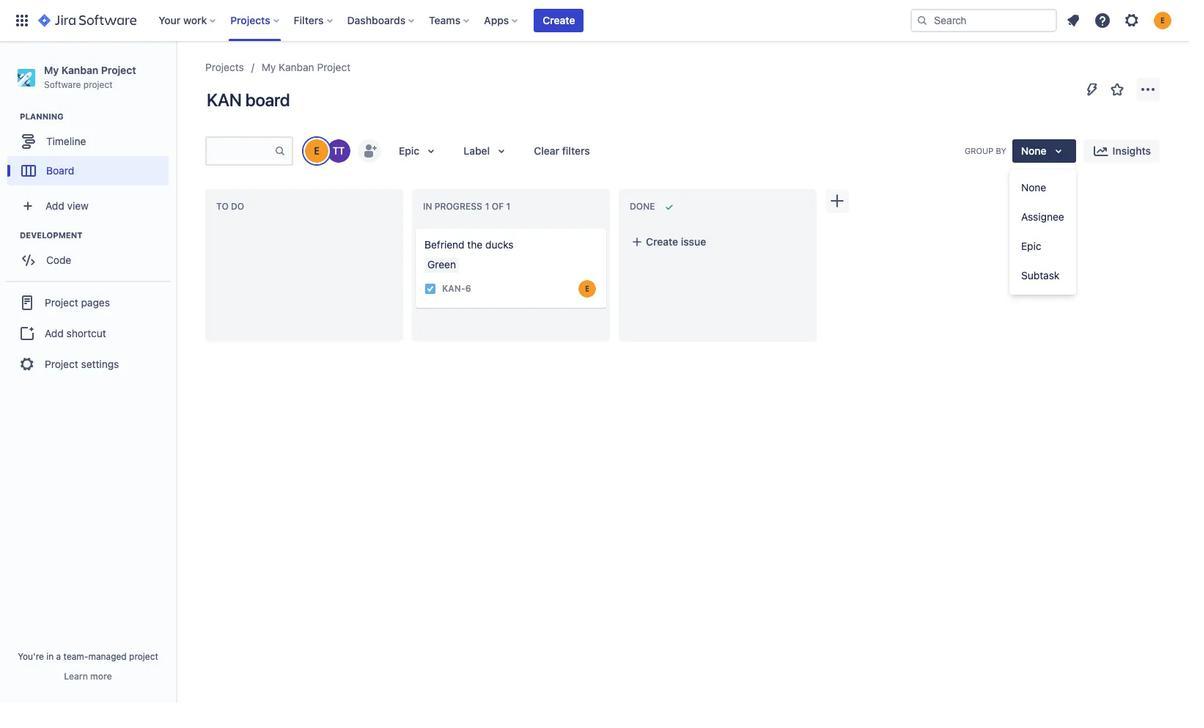 Task type: vqa. For each thing, say whether or not it's contained in the screenshot.
2nd '24 from left
no



Task type: locate. For each thing, give the bounding box(es) containing it.
to do
[[216, 201, 244, 212]]

epic up "subtask"
[[1022, 240, 1042, 252]]

none
[[1021, 144, 1047, 157], [1022, 181, 1047, 194]]

a
[[56, 651, 61, 662]]

code
[[46, 254, 71, 266]]

add view
[[45, 199, 89, 212]]

group
[[965, 146, 994, 156]]

ducks
[[486, 238, 514, 251]]

0 vertical spatial project
[[83, 79, 113, 90]]

timeline
[[46, 135, 86, 147]]

learn
[[64, 671, 88, 682]]

in
[[423, 201, 432, 212]]

development group
[[7, 230, 175, 280]]

your profile and settings image
[[1154, 12, 1172, 29]]

add
[[45, 199, 64, 212], [45, 327, 64, 339]]

0 horizontal spatial kanban
[[61, 64, 98, 76]]

project inside my kanban project software project
[[83, 79, 113, 90]]

0 horizontal spatial epic
[[399, 144, 420, 157]]

create for create issue
[[646, 235, 679, 248]]

projects button
[[226, 9, 285, 32]]

add shortcut button
[[6, 319, 170, 349]]

add inside button
[[45, 327, 64, 339]]

in progress
[[423, 201, 482, 212]]

learn more button
[[64, 671, 112, 683]]

create issue image
[[407, 219, 425, 236]]

project settings
[[45, 358, 119, 370]]

projects inside dropdown button
[[230, 14, 270, 26]]

terry turtle image
[[327, 139, 351, 163]]

kanban up the software
[[61, 64, 98, 76]]

kan-6 link
[[442, 283, 471, 295]]

befriend
[[425, 238, 465, 251]]

0 horizontal spatial group
[[6, 281, 170, 385]]

insights image
[[1093, 142, 1110, 160]]

automations menu button icon image
[[1084, 80, 1102, 98]]

projects up kan
[[205, 61, 244, 73]]

filters
[[562, 144, 590, 157]]

board
[[46, 164, 74, 177]]

my up the software
[[44, 64, 59, 76]]

1 vertical spatial project
[[129, 651, 158, 662]]

project left sidebar navigation image at left
[[101, 64, 136, 76]]

1 vertical spatial projects
[[205, 61, 244, 73]]

create
[[543, 14, 575, 26], [646, 235, 679, 248]]

epic for epic dropdown button
[[399, 144, 420, 157]]

Search field
[[911, 9, 1058, 32]]

timeline link
[[7, 127, 169, 156]]

none inside popup button
[[1021, 144, 1047, 157]]

appswitcher icon image
[[13, 12, 31, 29]]

my for my kanban project
[[262, 61, 276, 73]]

more image
[[1140, 81, 1157, 98]]

none button
[[1013, 139, 1076, 163]]

kanban
[[279, 61, 314, 73], [61, 64, 98, 76]]

create inside the primary element
[[543, 14, 575, 26]]

in
[[46, 651, 54, 662]]

epic button
[[1010, 232, 1076, 261]]

0 horizontal spatial project
[[83, 79, 113, 90]]

none inside button
[[1022, 181, 1047, 194]]

star kan board image
[[1109, 81, 1127, 98]]

project
[[83, 79, 113, 90], [129, 651, 158, 662]]

0 vertical spatial projects
[[230, 14, 270, 26]]

board
[[245, 89, 290, 110]]

1 horizontal spatial create
[[646, 235, 679, 248]]

projects up projects link
[[230, 14, 270, 26]]

jira software image
[[38, 12, 137, 29], [38, 12, 137, 29]]

insights button
[[1084, 139, 1160, 163]]

in progress element
[[423, 201, 514, 212]]

your work
[[159, 14, 207, 26]]

my kanban project link
[[262, 59, 351, 76]]

0 vertical spatial none
[[1021, 144, 1047, 157]]

1 horizontal spatial my
[[262, 61, 276, 73]]

dashboards button
[[343, 9, 420, 32]]

label button
[[455, 139, 519, 163]]

add left view
[[45, 199, 64, 212]]

kan
[[207, 89, 242, 110]]

0 horizontal spatial my
[[44, 64, 59, 76]]

none right by
[[1021, 144, 1047, 157]]

epic
[[399, 144, 420, 157], [1022, 240, 1042, 252]]

create right apps dropdown button
[[543, 14, 575, 26]]

none up assignee
[[1022, 181, 1047, 194]]

project
[[317, 61, 351, 73], [101, 64, 136, 76], [45, 296, 78, 309], [45, 358, 78, 370]]

sidebar navigation image
[[160, 59, 192, 88]]

your work button
[[154, 9, 222, 32]]

kanban inside my kanban project software project
[[61, 64, 98, 76]]

add for add shortcut
[[45, 327, 64, 339]]

befriend the ducks
[[425, 238, 514, 251]]

managed
[[88, 651, 127, 662]]

assignee: eloisefrancis23 image
[[579, 280, 596, 298]]

development image
[[2, 227, 20, 244]]

my inside my kanban project software project
[[44, 64, 59, 76]]

eloisefrancis23 image
[[305, 139, 329, 163]]

epic right add people image
[[399, 144, 420, 157]]

epic inside epic dropdown button
[[399, 144, 420, 157]]

create left issue
[[646, 235, 679, 248]]

kanban for my kanban project software project
[[61, 64, 98, 76]]

teams
[[429, 14, 461, 26]]

add inside popup button
[[45, 199, 64, 212]]

project up add shortcut
[[45, 296, 78, 309]]

group containing project pages
[[6, 281, 170, 385]]

banner
[[0, 0, 1190, 41]]

0 horizontal spatial create
[[543, 14, 575, 26]]

1 vertical spatial none
[[1022, 181, 1047, 194]]

group
[[1010, 169, 1076, 295], [6, 281, 170, 385]]

add for add view
[[45, 199, 64, 212]]

add people image
[[361, 142, 378, 160]]

project pages
[[45, 296, 110, 309]]

insights
[[1113, 144, 1151, 157]]

my
[[262, 61, 276, 73], [44, 64, 59, 76]]

create issue
[[646, 235, 706, 248]]

1 vertical spatial add
[[45, 327, 64, 339]]

0 vertical spatial add
[[45, 199, 64, 212]]

project right managed
[[129, 651, 158, 662]]

the
[[467, 238, 483, 251]]

my up board on the left of the page
[[262, 61, 276, 73]]

banner containing your work
[[0, 0, 1190, 41]]

1 vertical spatial epic
[[1022, 240, 1042, 252]]

1 vertical spatial create
[[646, 235, 679, 248]]

subtask button
[[1010, 261, 1076, 290]]

none for none popup button
[[1021, 144, 1047, 157]]

0 vertical spatial epic
[[399, 144, 420, 157]]

clear filters button
[[525, 139, 599, 163]]

project inside my kanban project software project
[[101, 64, 136, 76]]

projects
[[230, 14, 270, 26], [205, 61, 244, 73]]

do
[[231, 201, 244, 212]]

kanban up board on the left of the page
[[279, 61, 314, 73]]

notifications image
[[1065, 12, 1083, 29]]

0 vertical spatial create
[[543, 14, 575, 26]]

assignee
[[1022, 210, 1065, 223]]

add left shortcut on the top of page
[[45, 327, 64, 339]]

learn more
[[64, 671, 112, 682]]

1 horizontal spatial group
[[1010, 169, 1076, 295]]

1 horizontal spatial kanban
[[279, 61, 314, 73]]

planning
[[20, 112, 64, 121]]

project right the software
[[83, 79, 113, 90]]

help image
[[1094, 12, 1112, 29]]

apps button
[[480, 9, 524, 32]]

epic inside epic button
[[1022, 240, 1042, 252]]

1 horizontal spatial epic
[[1022, 240, 1042, 252]]



Task type: describe. For each thing, give the bounding box(es) containing it.
my for my kanban project software project
[[44, 64, 59, 76]]

shortcut
[[66, 327, 106, 339]]

you're
[[18, 651, 44, 662]]

filters
[[294, 14, 324, 26]]

Search this board text field
[[207, 138, 274, 164]]

done
[[630, 201, 655, 212]]

dashboards
[[347, 14, 406, 26]]

1 horizontal spatial project
[[129, 651, 158, 662]]

work
[[183, 14, 207, 26]]

teams button
[[425, 9, 475, 32]]

assignee button
[[1010, 202, 1076, 232]]

settings image
[[1124, 12, 1141, 29]]

my kanban project
[[262, 61, 351, 73]]

kan-
[[442, 283, 465, 294]]

group containing none
[[1010, 169, 1076, 295]]

my kanban project software project
[[44, 64, 136, 90]]

your
[[159, 14, 181, 26]]

projects for projects link
[[205, 61, 244, 73]]

create column image
[[829, 192, 846, 210]]

board link
[[7, 156, 169, 186]]

search image
[[917, 15, 929, 26]]

pages
[[81, 296, 110, 309]]

project inside 'link'
[[45, 296, 78, 309]]

view
[[67, 199, 89, 212]]

by
[[996, 146, 1007, 156]]

to
[[216, 201, 229, 212]]

create issue button
[[623, 229, 813, 255]]

add view button
[[9, 192, 167, 221]]

add shortcut
[[45, 327, 106, 339]]

create button
[[534, 9, 584, 32]]

clear filters
[[534, 144, 590, 157]]

epic for epic button
[[1022, 240, 1042, 252]]

of
[[490, 201, 506, 212]]

subtask
[[1022, 269, 1060, 282]]

more
[[90, 671, 112, 682]]

kanban for my kanban project
[[279, 61, 314, 73]]

progress
[[435, 201, 482, 212]]

apps
[[484, 14, 509, 26]]

primary element
[[9, 0, 911, 41]]

clear
[[534, 144, 560, 157]]

planning group
[[7, 111, 175, 190]]

filters button
[[289, 9, 339, 32]]

planning image
[[2, 108, 20, 126]]

create for create
[[543, 14, 575, 26]]

projects link
[[205, 59, 244, 76]]

settings
[[81, 358, 119, 370]]

label
[[464, 144, 490, 157]]

issue
[[681, 235, 706, 248]]

kan board
[[207, 89, 290, 110]]

code link
[[7, 246, 169, 275]]

development
[[20, 230, 82, 240]]

kan-6
[[442, 283, 471, 294]]

project down "filters" dropdown button
[[317, 61, 351, 73]]

none for none button
[[1022, 181, 1047, 194]]

you're in a team-managed project
[[18, 651, 158, 662]]

none button
[[1010, 173, 1076, 202]]

projects for "projects" dropdown button
[[230, 14, 270, 26]]

project settings link
[[6, 349, 170, 381]]

group by
[[965, 146, 1007, 156]]

project down add shortcut
[[45, 358, 78, 370]]

epic button
[[390, 139, 449, 163]]

task image
[[425, 283, 436, 295]]

6
[[465, 283, 471, 294]]

software
[[44, 79, 81, 90]]

project pages link
[[6, 287, 170, 319]]

team-
[[64, 651, 88, 662]]



